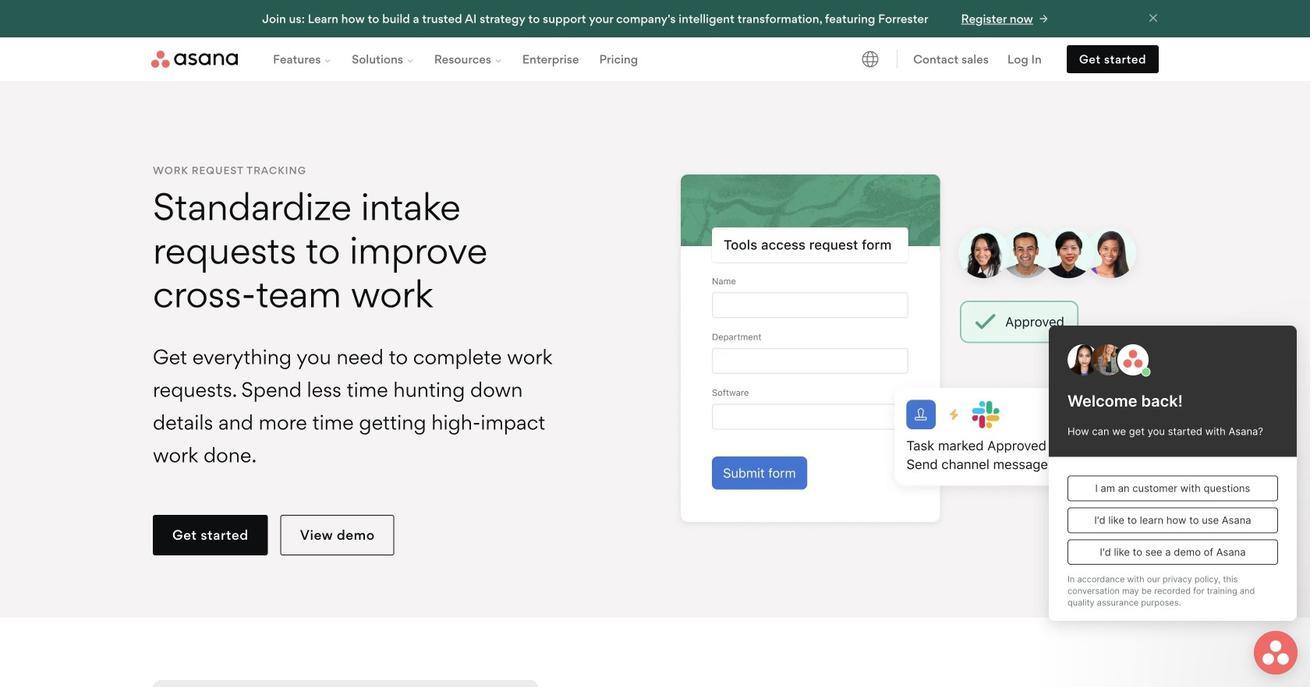 Task type: locate. For each thing, give the bounding box(es) containing it.
group
[[263, 37, 648, 81]]

work request tracking in asana image
[[668, 162, 1158, 535]]



Task type: describe. For each thing, give the bounding box(es) containing it.
asana declared a leader by forrester image
[[153, 681, 643, 688]]



